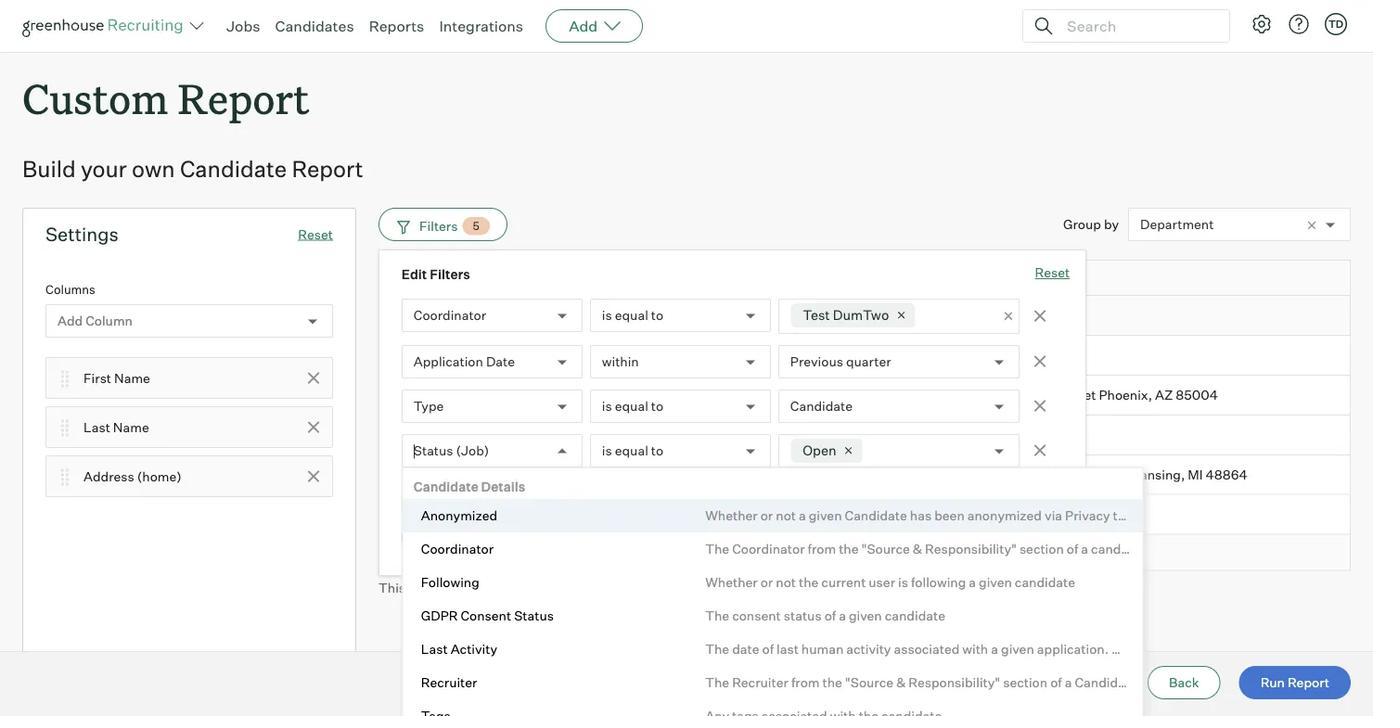 Task type: vqa. For each thing, say whether or not it's contained in the screenshot.


Task type: locate. For each thing, give the bounding box(es) containing it.
add inside button
[[442, 530, 467, 546]]

section down via
[[1020, 540, 1064, 557]]

48864
[[1206, 467, 1248, 483]]

the for the consent status of a given candidate
[[705, 607, 729, 624]]

row up the "savant"
[[379, 455, 1351, 495]]

test dumtwo
[[803, 307, 889, 324]]

"source for coordinator
[[862, 540, 910, 557]]

2 is equal to from the top
[[602, 398, 664, 415]]

name right "first"
[[114, 370, 150, 386]]

last down 'gdpr'
[[421, 641, 448, 657]]

reset link left filter image
[[298, 226, 333, 242]]

row group
[[379, 296, 1351, 535]]

row up dumtwo
[[379, 260, 1351, 300]]

address down last name
[[84, 468, 134, 485]]

run report
[[1261, 675, 1330, 691]]

jobs
[[226, 17, 260, 35]]

first
[[84, 370, 111, 386]]

candidate up the date of last human activity associated with a given application. may be triggered by many different actions
[[1015, 574, 1076, 590]]

coordinator down anonymized
[[421, 540, 494, 557]]

1 vertical spatial reset link
[[1035, 264, 1070, 284]]

actions
[[1326, 641, 1371, 657]]

coordinator down 'edit filters'
[[414, 308, 486, 324]]

(job)
[[456, 443, 489, 459]]

add inside popup button
[[569, 17, 598, 35]]

address (home) down last name
[[84, 468, 182, 485]]

1
[[399, 308, 404, 324]]

2 not from the top
[[776, 574, 796, 590]]

from down human
[[791, 674, 820, 690]]

5 row from the top
[[379, 416, 1351, 455]]

coordinator
[[414, 308, 486, 324], [421, 540, 494, 557], [732, 540, 805, 557]]

profile for the coordinator from the "source & responsibility" section of a candidate's profile
[[1165, 540, 1203, 557]]

address (home)
[[992, 273, 1080, 287], [84, 468, 182, 485]]

0 horizontal spatial reset
[[298, 226, 333, 242]]

1 vertical spatial from
[[791, 674, 820, 690]]

"source down activity
[[845, 674, 894, 690]]

add button
[[546, 9, 643, 43]]

given left the "savant"
[[809, 507, 842, 523]]

add filter
[[442, 530, 502, 546]]

run down the many
[[1261, 675, 1285, 691]]

from for coordinator
[[808, 540, 836, 557]]

6 cell
[[379, 495, 425, 535]]

1 horizontal spatial test
[[714, 427, 740, 443]]

1 vertical spatial is equal to
[[602, 398, 664, 415]]

0 vertical spatial equal
[[615, 308, 648, 324]]

may
[[1112, 641, 1137, 657]]

0 vertical spatial address
[[992, 273, 1038, 287]]

add filter button
[[402, 522, 522, 555]]

row up "rogers"
[[379, 416, 1351, 455]]

1 the from the top
[[705, 540, 729, 557]]

the left report
[[695, 580, 715, 596]]

row containing 4
[[379, 416, 1351, 455]]

1 whether from the top
[[705, 507, 758, 523]]

0 vertical spatial last
[[84, 419, 110, 435]]

the
[[839, 540, 859, 557], [799, 574, 819, 590], [695, 580, 715, 596], [823, 674, 842, 690]]

not left more on the bottom right
[[776, 574, 796, 590]]

td button
[[1321, 9, 1351, 39]]

whether for whether or not the current user is following a given candidate
[[705, 574, 758, 590]]

is equal to for test dumtwo
[[602, 308, 664, 324]]

2 vertical spatial report
[[1288, 675, 1330, 691]]

0 horizontal spatial recruiter
[[421, 674, 477, 690]]

or left see
[[761, 574, 773, 590]]

of
[[1067, 540, 1079, 557], [590, 580, 601, 596], [825, 607, 836, 624], [762, 641, 774, 657], [1051, 674, 1062, 690]]

2 or from the top
[[761, 574, 773, 590]]

1 vertical spatial run
[[1261, 675, 1285, 691]]

row containing department
[[379, 260, 1351, 300]]

row down "rogers"
[[379, 495, 1351, 535]]

row containing 3
[[379, 376, 1351, 416]]

0 vertical spatial 5
[[473, 219, 480, 233]]

is
[[602, 308, 612, 324], [602, 398, 612, 415], [602, 443, 612, 459], [898, 574, 908, 590]]

1 horizontal spatial department
[[1140, 217, 1214, 233]]

1 vertical spatial reset
[[1035, 265, 1070, 281]]

the for the date of last human activity associated with a given application. may be triggered by many different actions
[[705, 641, 729, 657]]

report inside button
[[1288, 675, 1330, 691]]

0 vertical spatial from
[[808, 540, 836, 557]]

4 row from the top
[[379, 376, 1351, 416]]

1 horizontal spatial add
[[442, 530, 467, 546]]

recruiter down last activity
[[421, 674, 477, 690]]

row group containing 1
[[379, 296, 1351, 535]]

0 horizontal spatial last
[[84, 419, 110, 435]]

0 vertical spatial (home)
[[1040, 273, 1080, 287]]

whether up consent
[[705, 574, 758, 590]]

profile
[[1165, 540, 1203, 557], [1150, 674, 1189, 690]]

row
[[379, 260, 1351, 300], [379, 296, 1351, 336], [379, 336, 1351, 376], [379, 376, 1351, 416], [379, 416, 1351, 455], [379, 455, 1351, 495], [379, 495, 1351, 535]]

reset link down group
[[1035, 264, 1070, 284]]

4950
[[992, 387, 1026, 403]]

the coordinator from the "source & responsibility" section of a candidate's profile
[[705, 540, 1203, 557]]

filters right filter image
[[419, 218, 458, 234]]

0 horizontal spatial add
[[58, 313, 83, 329]]

back button
[[1148, 666, 1221, 700]]

2 horizontal spatial add
[[569, 17, 598, 35]]

0 vertical spatial responsibility"
[[925, 540, 1017, 557]]

2 vertical spatial name
[[113, 419, 149, 435]]

table
[[379, 260, 1351, 571]]

2 vertical spatial equal
[[615, 443, 648, 459]]

4
[[397, 427, 406, 443]]

5 cell
[[379, 455, 425, 495]]

1 horizontal spatial &
[[913, 540, 922, 557]]

responsibility" down with
[[909, 674, 1000, 690]]

2 row from the top
[[379, 296, 1351, 336]]

of down the privacy
[[1067, 540, 1079, 557]]

7 row from the top
[[379, 495, 1351, 535]]

0 vertical spatial is equal to
[[602, 308, 664, 324]]

az
[[1155, 387, 1173, 403]]

0 vertical spatial by
[[1104, 216, 1119, 233]]

filter
[[470, 530, 502, 546]]

dumtwo
[[833, 307, 889, 324]]

is equal to for open
[[602, 443, 664, 459]]

different
[[1272, 641, 1323, 657]]

0 horizontal spatial address
[[84, 468, 134, 485]]

last activity
[[421, 641, 497, 657]]

(home) down group
[[1040, 273, 1080, 287]]

(home) inside row
[[1040, 273, 1080, 287]]

row up burton at the bottom
[[379, 336, 1351, 376]]

5 down 4 cell
[[397, 467, 405, 483]]

anonymized
[[968, 507, 1042, 523]]

group by
[[1063, 216, 1119, 233]]

recruiter
[[421, 674, 477, 690], [732, 674, 789, 690]]

department right edit
[[435, 273, 501, 287]]

last
[[777, 641, 799, 657]]

status right the 4
[[414, 443, 453, 459]]

1 horizontal spatial candidate
[[1015, 574, 1076, 590]]

a
[[799, 507, 806, 523], [1081, 540, 1089, 557], [969, 574, 976, 590], [500, 580, 508, 596], [839, 607, 846, 624], [991, 641, 998, 657], [1065, 674, 1072, 690]]

cell for 6
[[982, 495, 1351, 535]]

table containing 1
[[379, 260, 1351, 571]]

&
[[913, 540, 922, 557], [896, 674, 906, 690]]

equal for test dumtwo
[[615, 308, 648, 324]]

given down the coordinator from the "source & responsibility" section of a candidate's profile
[[979, 574, 1012, 590]]

not right the omkar
[[776, 507, 796, 523]]

profile right candidate's
[[1165, 540, 1203, 557]]

from up current
[[808, 540, 836, 557]]

the up current
[[839, 540, 859, 557]]

1 vertical spatial (home)
[[137, 468, 182, 485]]

test left dumtwo
[[803, 307, 830, 324]]

max
[[510, 580, 537, 596]]

name for last name
[[113, 419, 149, 435]]

row down quarter
[[379, 376, 1351, 416]]

greenhouse recruiting image
[[22, 15, 189, 37]]

3 the from the top
[[705, 641, 729, 657]]

0 horizontal spatial (home)
[[137, 468, 182, 485]]

1 vertical spatial "source
[[845, 674, 894, 690]]

1 horizontal spatial recruiter
[[732, 674, 789, 690]]

1 vertical spatial or
[[761, 574, 773, 590]]

2 the from the top
[[705, 607, 729, 624]]

1 horizontal spatial run
[[1261, 675, 1285, 691]]

2 recruiter from the left
[[732, 674, 789, 690]]

following
[[421, 574, 480, 590]]

a left max
[[500, 580, 508, 596]]

filters right edit
[[430, 266, 470, 283]]

0 vertical spatial section
[[1020, 540, 1064, 557]]

4 cell
[[379, 416, 425, 455]]

1 vertical spatial &
[[896, 674, 906, 690]]

consent
[[732, 607, 781, 624]]

0 horizontal spatial &
[[896, 674, 906, 690]]

0 vertical spatial add
[[569, 17, 598, 35]]

1 horizontal spatial reset link
[[1035, 264, 1070, 284]]

1 vertical spatial not
[[776, 574, 796, 590]]

last down "first"
[[84, 419, 110, 435]]

None field
[[922, 300, 927, 335]]

5 right filter image
[[473, 219, 480, 233]]

row up quarter
[[379, 296, 1351, 336]]

of right number
[[590, 580, 601, 596]]

cell for 1
[[982, 296, 1351, 336]]

equal
[[615, 308, 648, 324], [615, 398, 648, 415], [615, 443, 648, 459]]

2 vertical spatial is equal to
[[602, 443, 664, 459]]

status down max
[[514, 607, 554, 624]]

name up burton at the bottom
[[853, 347, 889, 364]]

& down "associated"
[[896, 674, 906, 690]]

department right group by
[[1140, 217, 1214, 233]]

run right 'records.'
[[668, 580, 692, 596]]

burton
[[853, 387, 895, 403]]

jacob
[[714, 467, 751, 483]]

1 horizontal spatial by
[[1218, 641, 1233, 657]]

add column
[[58, 313, 133, 329]]

1 vertical spatial candidate
[[885, 607, 946, 624]]

the consent status of a given candidate
[[705, 607, 946, 624]]

1 horizontal spatial (home)
[[1040, 273, 1080, 287]]

1 vertical spatial section
[[1003, 674, 1048, 690]]

add
[[569, 17, 598, 35], [58, 313, 83, 329], [442, 530, 467, 546]]

1 horizontal spatial address (home)
[[992, 273, 1080, 287]]

0 vertical spatial whether
[[705, 507, 758, 523]]

1 vertical spatial equal
[[615, 398, 648, 415]]

status
[[784, 607, 822, 624]]

1 equal from the top
[[615, 308, 648, 324]]

add for add filter
[[442, 530, 467, 546]]

4950 york street phoenix, az 85004
[[992, 387, 1218, 403]]

filter image
[[394, 218, 410, 234]]

test down 'edit filters'
[[435, 308, 463, 324]]

0 horizontal spatial department
[[435, 273, 501, 287]]

row containing 2
[[379, 336, 1351, 376]]

not
[[776, 507, 796, 523], [776, 574, 796, 590]]

3 is equal to from the top
[[602, 443, 664, 459]]

1 is equal to from the top
[[602, 308, 664, 324]]

0 vertical spatial not
[[776, 507, 796, 523]]

0 horizontal spatial status
[[414, 443, 453, 459]]

1 vertical spatial department
[[435, 273, 501, 287]]

0 vertical spatial reset link
[[298, 226, 333, 242]]

0 vertical spatial report
[[178, 71, 310, 125]]

test
[[803, 307, 830, 324], [435, 308, 463, 324], [714, 427, 740, 443]]

6 row from the top
[[379, 455, 1351, 495]]

1 horizontal spatial last
[[421, 641, 448, 657]]

the for the coordinator from the "source & responsibility" section of a candidate's profile
[[705, 540, 729, 557]]

address
[[992, 273, 1038, 287], [84, 468, 134, 485]]

0 vertical spatial or
[[761, 507, 773, 523]]

2 horizontal spatial test
[[803, 307, 830, 324]]

reset for edit filters
[[1035, 265, 1070, 281]]

number
[[539, 580, 587, 596]]

department
[[1140, 217, 1214, 233], [435, 273, 501, 287]]

last
[[84, 419, 110, 435], [421, 641, 448, 657]]

2 equal from the top
[[615, 398, 648, 415]]

shows
[[459, 580, 498, 596]]

candidate up "associated"
[[885, 607, 946, 624]]

2 whether from the top
[[705, 574, 758, 590]]

1 horizontal spatial reset
[[1035, 265, 1070, 281]]

by
[[1104, 216, 1119, 233], [1218, 641, 1233, 657]]

0 vertical spatial name
[[853, 347, 889, 364]]

2 horizontal spatial 5
[[604, 580, 612, 596]]

1 vertical spatial add
[[58, 313, 83, 329]]

1 horizontal spatial status
[[514, 607, 554, 624]]

the for recruiter
[[823, 674, 842, 690]]

1 vertical spatial whether
[[705, 574, 758, 590]]

3 row from the top
[[379, 336, 1351, 376]]

1 vertical spatial responsibility"
[[909, 674, 1000, 690]]

1 vertical spatial last
[[421, 641, 448, 657]]

0 vertical spatial department
[[1140, 217, 1214, 233]]

section
[[1020, 540, 1064, 557], [1003, 674, 1048, 690]]

(home) down last name
[[137, 468, 182, 485]]

1 vertical spatial 5
[[397, 467, 405, 483]]

2 vertical spatial 5
[[604, 580, 612, 596]]

own
[[132, 155, 175, 183]]

address up ×
[[992, 273, 1038, 287]]

0 vertical spatial run
[[668, 580, 692, 596]]

the down human
[[823, 674, 842, 690]]

0 vertical spatial profile
[[1165, 540, 1203, 557]]

0 vertical spatial filters
[[419, 218, 458, 234]]

the
[[705, 540, 729, 557], [705, 607, 729, 624], [705, 641, 729, 657], [705, 674, 729, 690]]

filters
[[419, 218, 458, 234], [430, 266, 470, 283]]

whether down "jacob"
[[705, 507, 758, 523]]

85004
[[1176, 387, 1218, 403]]

& down has
[[913, 540, 922, 557]]

0 horizontal spatial address (home)
[[84, 468, 182, 485]]

back
[[1169, 675, 1199, 691]]

cell
[[703, 296, 843, 336], [843, 296, 982, 336], [982, 296, 1351, 336], [982, 336, 1351, 376], [982, 416, 1351, 455], [982, 495, 1351, 535]]

or right the omkar
[[761, 507, 773, 523]]

reset left filter image
[[298, 226, 333, 242]]

first name
[[84, 370, 150, 386]]

settings
[[45, 223, 119, 246]]

quarter
[[846, 354, 891, 370]]

1 row from the top
[[379, 260, 1351, 300]]

"source up user
[[862, 540, 910, 557]]

candidate details
[[414, 478, 525, 495]]

0 vertical spatial reset
[[298, 226, 333, 242]]

& for recruiter
[[896, 674, 906, 690]]

1 or from the top
[[761, 507, 773, 523]]

0 vertical spatial address (home)
[[992, 273, 1080, 287]]

1 vertical spatial profile
[[1150, 674, 1189, 690]]

dummy
[[853, 427, 901, 443]]

recruiter down date
[[732, 674, 789, 690]]

3 equal from the top
[[615, 443, 648, 459]]

last for last activity
[[421, 641, 448, 657]]

1 horizontal spatial address
[[992, 273, 1038, 287]]

5 left 'records.'
[[604, 580, 612, 596]]

0 vertical spatial &
[[913, 540, 922, 557]]

section down the date of last human activity associated with a given application. may be triggered by many different actions
[[1003, 674, 1048, 690]]

by left the many
[[1218, 641, 1233, 657]]

4 the from the top
[[705, 674, 729, 690]]

name
[[853, 347, 889, 364], [114, 370, 150, 386], [113, 419, 149, 435]]

reset
[[298, 226, 333, 242], [1035, 265, 1070, 281]]

consent
[[461, 607, 511, 624]]

the for or
[[799, 574, 819, 590]]

0 vertical spatial "source
[[862, 540, 910, 557]]

0 horizontal spatial 5
[[397, 467, 405, 483]]

"source
[[862, 540, 910, 557], [845, 674, 894, 690]]

name down first name
[[113, 419, 149, 435]]

2348
[[992, 467, 1024, 483]]

0 horizontal spatial reset link
[[298, 226, 333, 242]]

report for run report
[[1288, 675, 1330, 691]]

address (home) up ×
[[992, 273, 1080, 287]]

reset down group
[[1035, 265, 1070, 281]]

0 horizontal spatial by
[[1104, 216, 1119, 233]]

1 not from the top
[[776, 507, 796, 523]]

candidate right own at top left
[[180, 155, 287, 183]]

associated
[[894, 641, 960, 657]]

candidate up open
[[790, 398, 853, 415]]

responsibility" down been
[[925, 540, 1017, 557]]

1 vertical spatial name
[[114, 370, 150, 386]]

department inside row
[[435, 273, 501, 287]]

2 vertical spatial add
[[442, 530, 467, 546]]

is equal to
[[602, 308, 664, 324], [602, 398, 664, 415], [602, 443, 664, 459]]

by right group
[[1104, 216, 1119, 233]]

test down tim
[[714, 427, 740, 443]]

1 vertical spatial by
[[1218, 641, 1233, 657]]

york
[[1028, 387, 1056, 403]]

coordinator up see
[[732, 540, 805, 557]]

the right see
[[799, 574, 819, 590]]

run inside run report button
[[1261, 675, 1285, 691]]

profile down triggered
[[1150, 674, 1189, 690]]

0 vertical spatial candidate
[[1015, 574, 1076, 590]]



Task type: describe. For each thing, give the bounding box(es) containing it.
omkar
[[714, 507, 755, 523]]

3 cell
[[379, 376, 425, 416]]

jobs link
[[226, 17, 260, 35]]

of left last
[[762, 641, 774, 657]]

0 horizontal spatial run
[[668, 580, 692, 596]]

name for first name
[[114, 370, 150, 386]]

company
[[714, 347, 772, 364]]

address inside row
[[992, 273, 1038, 287]]

a right with
[[991, 641, 998, 657]]

1 recruiter from the left
[[421, 674, 477, 690]]

group
[[1063, 216, 1101, 233]]

0 vertical spatial status
[[414, 443, 453, 459]]

candidate's
[[1091, 540, 1162, 557]]

integrations link
[[439, 17, 523, 35]]

address (home) inside row
[[992, 273, 1080, 287]]

×
[[1003, 305, 1014, 326]]

report for custom report
[[178, 71, 310, 125]]

from for recruiter
[[791, 674, 820, 690]]

whether or not a given candidate has been anonymized via privacy tools
[[705, 507, 1143, 523]]

previous
[[790, 354, 843, 370]]

user
[[869, 574, 895, 590]]

5 inside 5 cell
[[397, 467, 405, 483]]

preview
[[408, 580, 456, 596]]

storybrook
[[1027, 467, 1096, 483]]

lane
[[1099, 467, 1130, 483]]

tools
[[1113, 507, 1143, 523]]

column
[[86, 313, 133, 329]]

equal for open
[[615, 443, 648, 459]]

whether for whether or not a given candidate has been anonymized via privacy tools
[[705, 507, 758, 523]]

reset link for settings
[[298, 226, 333, 242]]

be
[[1140, 641, 1155, 657]]

privacy
[[1065, 507, 1110, 523]]

or for a
[[761, 507, 773, 523]]

a down open
[[799, 507, 806, 523]]

been
[[935, 507, 965, 523]]

row containing 1
[[379, 296, 1351, 336]]

section for candidate's
[[1003, 674, 1048, 690]]

edit
[[402, 266, 427, 283]]

columns
[[45, 282, 95, 297]]

candidate down "rogers"
[[845, 507, 907, 523]]

a down application.
[[1065, 674, 1072, 690]]

0 horizontal spatial candidate
[[885, 607, 946, 624]]

Search text field
[[1062, 13, 1213, 39]]

triggered
[[1158, 641, 1215, 657]]

1 vertical spatial address (home)
[[84, 468, 182, 485]]

integrations
[[439, 17, 523, 35]]

many
[[1235, 641, 1269, 657]]

section for candidate's
[[1020, 540, 1064, 557]]

row containing 6
[[379, 495, 1351, 535]]

your
[[81, 155, 127, 183]]

records.
[[615, 580, 665, 596]]

type
[[414, 398, 444, 415]]

lansing,
[[1132, 467, 1185, 483]]

a right the following in the bottom of the page
[[969, 574, 976, 590]]

of down application.
[[1051, 674, 1062, 690]]

configure image
[[1251, 13, 1273, 35]]

name inside row
[[853, 347, 889, 364]]

last name
[[84, 419, 149, 435]]

candidate's
[[1075, 674, 1147, 690]]

& for coordinator
[[913, 540, 922, 557]]

reset for settings
[[298, 226, 333, 242]]

reset link for edit filters
[[1035, 264, 1070, 284]]

add for add
[[569, 17, 598, 35]]

given right with
[[1001, 641, 1034, 657]]

following
[[911, 574, 966, 590]]

1 horizontal spatial 5
[[473, 219, 480, 233]]

the for coordinator
[[839, 540, 859, 557]]

edit filters
[[402, 266, 470, 283]]

results.
[[832, 580, 878, 596]]

candidates link
[[275, 17, 354, 35]]

1 vertical spatial status
[[514, 607, 554, 624]]

phoenix,
[[1099, 387, 1152, 403]]

gdpr consent status
[[421, 607, 554, 624]]

of right status
[[825, 607, 836, 624]]

whether or not the current user is following a given candidate
[[705, 574, 1076, 590]]

add for add column
[[58, 313, 83, 329]]

savant
[[853, 507, 895, 523]]

1 vertical spatial filters
[[430, 266, 470, 283]]

a down the privacy
[[1081, 540, 1089, 557]]

candidates
[[275, 17, 354, 35]]

3
[[397, 387, 405, 403]]

human
[[802, 641, 844, 657]]

the for the recruiter from the "source & responsibility" section of a candidate's profile
[[705, 674, 729, 690]]

details
[[481, 478, 525, 495]]

application date
[[414, 354, 515, 370]]

status (job)
[[414, 443, 489, 459]]

cell for 2
[[982, 336, 1351, 376]]

activity
[[847, 641, 891, 657]]

this
[[379, 580, 406, 596]]

2348 storybrook lane lansing, mi 48864
[[992, 467, 1248, 483]]

reports link
[[369, 17, 424, 35]]

this preview shows a max number of 5 records. run the report to see more results.
[[379, 580, 878, 596]]

cell for 4
[[982, 416, 1351, 455]]

row containing 5
[[379, 455, 1351, 495]]

activity
[[451, 641, 497, 657]]

rogers
[[853, 467, 896, 483]]

a down results.
[[839, 607, 846, 624]]

responsibility" for candidate's
[[925, 540, 1017, 557]]

0 horizontal spatial test
[[435, 308, 463, 324]]

application
[[414, 354, 483, 370]]

1 cell
[[379, 296, 425, 336]]

build your own candidate report
[[22, 155, 363, 183]]

previous quarter
[[790, 354, 891, 370]]

or for the
[[761, 574, 773, 590]]

last for last name
[[84, 419, 110, 435]]

within
[[602, 354, 639, 370]]

given down results.
[[849, 607, 882, 624]]

candidate up anonymized
[[414, 478, 479, 495]]

the date of last human activity associated with a given application. may be triggered by many different actions
[[705, 641, 1371, 657]]

not for the
[[776, 574, 796, 590]]

responsibility" for candidate's
[[909, 674, 1000, 690]]

see
[[774, 580, 795, 596]]

profile for the recruiter from the "source & responsibility" section of a candidate's profile
[[1150, 674, 1189, 690]]

date
[[732, 641, 760, 657]]

reports
[[369, 17, 424, 35]]

run report button
[[1239, 666, 1351, 700]]

custom
[[22, 71, 168, 125]]

open
[[803, 442, 837, 459]]

current
[[822, 574, 866, 590]]

"source for recruiter
[[845, 674, 894, 690]]

1 vertical spatial report
[[292, 155, 363, 183]]

not for a
[[776, 507, 796, 523]]

td
[[1329, 18, 1344, 30]]

td button
[[1325, 13, 1347, 35]]

2
[[397, 347, 405, 364]]

has
[[910, 507, 932, 523]]

2 cell
[[379, 336, 425, 376]]

1 vertical spatial address
[[84, 468, 134, 485]]

via
[[1045, 507, 1063, 523]]

build
[[22, 155, 76, 183]]



